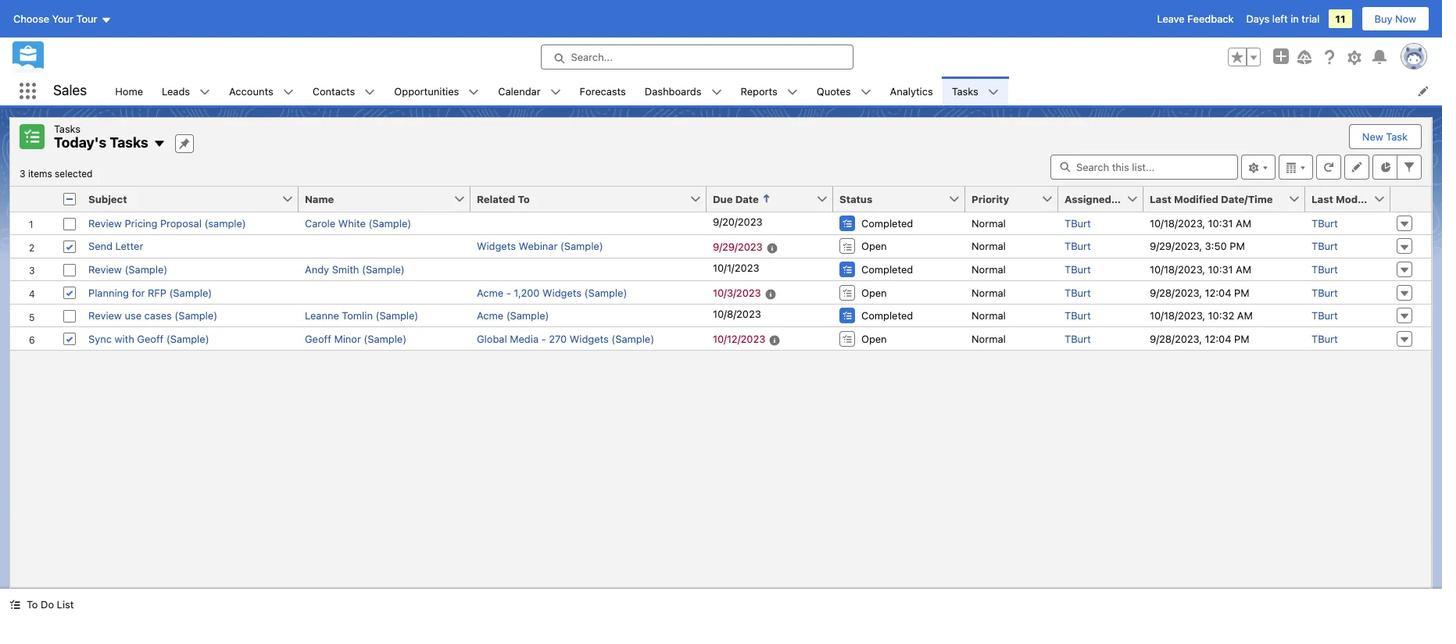 Task type: describe. For each thing, give the bounding box(es) containing it.
last modified date/time element
[[1144, 187, 1315, 212]]

proposal
[[160, 217, 202, 230]]

quotes list item
[[808, 77, 881, 106]]

smith
[[332, 263, 359, 276]]

tasks list item
[[943, 77, 1009, 106]]

list containing home
[[106, 77, 1443, 106]]

letter
[[115, 240, 143, 253]]

geoff minor (sample)
[[305, 333, 407, 345]]

review for review pricing proposal (sample)
[[88, 217, 122, 230]]

text default image for accounts
[[283, 87, 294, 98]]

widgets webinar (sample)
[[477, 240, 603, 253]]

global media - 270 widgets (sample) link
[[477, 333, 655, 345]]

white
[[338, 217, 366, 230]]

(sample) down 1,200
[[506, 310, 549, 322]]

1 normal from the top
[[972, 217, 1006, 230]]

tasks link
[[943, 77, 988, 106]]

review (sample) link
[[88, 263, 168, 276]]

status button
[[834, 187, 949, 212]]

completed for 10/8/2023
[[862, 310, 914, 322]]

review for review use cases (sample)
[[88, 310, 122, 322]]

3 normal from the top
[[972, 263, 1006, 276]]

12:04 for 10/12/2023
[[1206, 333, 1232, 345]]

last modified by alias element
[[1306, 187, 1424, 212]]

10/12/2023
[[713, 333, 766, 346]]

to inside 'button'
[[27, 599, 38, 612]]

1 vertical spatial widgets
[[543, 287, 582, 299]]

priority element
[[966, 187, 1068, 212]]

1,200
[[514, 287, 540, 299]]

9/28/2023, for 10/3/2023
[[1150, 287, 1203, 299]]

today's
[[54, 135, 107, 151]]

none search field inside today's tasks|tasks|list view element
[[1051, 154, 1239, 179]]

action image
[[1391, 187, 1432, 212]]

3
[[20, 168, 25, 179]]

by
[[1383, 193, 1396, 205]]

use
[[125, 310, 142, 322]]

alias inside assigned alias button
[[1114, 193, 1139, 205]]

reports link
[[732, 77, 787, 106]]

2 vertical spatial widgets
[[570, 333, 609, 345]]

buy now button
[[1362, 6, 1430, 31]]

pricing
[[125, 217, 157, 230]]

10/8/2023
[[713, 308, 762, 320]]

your
[[52, 13, 74, 25]]

text default image for quotes
[[861, 87, 872, 98]]

to do list button
[[0, 590, 83, 621]]

opportunities link
[[385, 77, 469, 106]]

review use cases (sample) link
[[88, 310, 217, 322]]

subject button
[[82, 187, 282, 212]]

1 10/18/2023, from the top
[[1150, 217, 1206, 230]]

last modified by alias button
[[1306, 187, 1424, 212]]

choose
[[13, 13, 49, 25]]

date
[[736, 193, 759, 205]]

search... button
[[541, 45, 854, 70]]

(sample) right the tomlin
[[376, 310, 419, 322]]

assigned alias button
[[1059, 187, 1139, 212]]

assigned
[[1065, 193, 1112, 205]]

carole white (sample) link
[[305, 217, 411, 230]]

text default image for calendar
[[550, 87, 561, 98]]

acme for acme - 1,200 widgets (sample)
[[477, 287, 504, 299]]

forecasts link
[[571, 77, 636, 106]]

date/time
[[1222, 193, 1274, 205]]

9/28/2023, 12:04 pm for 10/12/2023
[[1150, 333, 1250, 345]]

0 horizontal spatial tasks
[[54, 123, 81, 135]]

0 vertical spatial am
[[1236, 217, 1252, 230]]

text default image for dashboards
[[711, 87, 722, 98]]

(sample) up the global media - 270 widgets (sample) link
[[585, 287, 627, 299]]

(sample) down the leanne tomlin (sample)
[[364, 333, 407, 345]]

opportunities list item
[[385, 77, 489, 106]]

(sample) down the name element on the left of the page
[[369, 217, 411, 230]]

search...
[[571, 51, 613, 63]]

12:04 for 10/3/2023
[[1206, 287, 1232, 299]]

choose your tour
[[13, 13, 97, 25]]

quotes
[[817, 85, 851, 97]]

acme (sample) link
[[477, 310, 549, 322]]

choose your tour button
[[13, 6, 112, 31]]

due date element
[[707, 187, 843, 212]]

contacts link
[[303, 77, 365, 106]]

home link
[[106, 77, 153, 106]]

0 vertical spatial widgets
[[477, 240, 516, 253]]

acme (sample)
[[477, 310, 549, 322]]

review pricing proposal (sample)
[[88, 217, 246, 230]]

leads
[[162, 85, 190, 97]]

to inside button
[[518, 193, 530, 205]]

contacts
[[313, 85, 355, 97]]

in
[[1291, 13, 1300, 25]]

normal for acme - 1,200 widgets (sample)
[[972, 287, 1006, 299]]

cell up the leanne tomlin (sample)
[[299, 281, 471, 304]]

pm for 10/3/2023
[[1235, 287, 1250, 299]]

accounts list item
[[220, 77, 303, 106]]

for
[[132, 287, 145, 299]]

global media - 270 widgets (sample)
[[477, 333, 655, 345]]

9/20/2023
[[713, 215, 763, 228]]

10/1/2023
[[713, 262, 760, 274]]

1 horizontal spatial -
[[542, 333, 546, 345]]

9/28/2023, for 10/12/2023
[[1150, 333, 1203, 345]]

due date
[[713, 193, 759, 205]]

3:50
[[1206, 240, 1228, 253]]

review use cases (sample)
[[88, 310, 217, 322]]

action element
[[1391, 187, 1432, 212]]

1 horizontal spatial tasks
[[110, 135, 148, 151]]

last modified by alias
[[1312, 193, 1424, 205]]

tomlin
[[342, 310, 373, 322]]

days
[[1247, 13, 1270, 25]]

leads link
[[153, 77, 199, 106]]

(sample) right "smith"
[[362, 263, 405, 276]]

leanne
[[305, 310, 339, 322]]

last modified date/time button
[[1144, 187, 1289, 212]]

(sample) down cases
[[166, 333, 209, 345]]

trial
[[1302, 13, 1320, 25]]

11
[[1336, 13, 1346, 25]]

text default image inside today's tasks|tasks|list view element
[[153, 138, 166, 150]]

10/18/2023, 10:32 am
[[1150, 310, 1253, 322]]

carole white (sample)
[[305, 217, 411, 230]]

media
[[510, 333, 539, 345]]

2 10:31 from the top
[[1209, 263, 1234, 276]]

subject
[[88, 193, 127, 205]]

send
[[88, 240, 113, 253]]

am for 10/8/2023
[[1238, 310, 1253, 322]]

text default image for reports
[[787, 87, 798, 98]]

sales
[[53, 82, 87, 99]]

accounts link
[[220, 77, 283, 106]]

related to element
[[471, 187, 716, 212]]

(sample) right the 270
[[612, 333, 655, 345]]

send letter link
[[88, 240, 143, 253]]

10/18/2023, for 10/1/2023
[[1150, 263, 1206, 276]]

opportunities
[[394, 85, 459, 97]]



Task type: locate. For each thing, give the bounding box(es) containing it.
days left in trial
[[1247, 13, 1320, 25]]

0 horizontal spatial geoff
[[137, 333, 164, 345]]

tour
[[76, 13, 97, 25]]

3 open from the top
[[862, 333, 887, 345]]

1 acme from the top
[[477, 287, 504, 299]]

2 modified from the left
[[1337, 193, 1381, 205]]

buy now
[[1375, 13, 1417, 25]]

pm for 10/12/2023
[[1235, 333, 1250, 345]]

(sample) right webinar
[[561, 240, 603, 253]]

- left 1,200
[[506, 287, 511, 299]]

contacts list item
[[303, 77, 385, 106]]

to right related
[[518, 193, 530, 205]]

last left by
[[1312, 193, 1334, 205]]

1 vertical spatial am
[[1236, 263, 1252, 276]]

0 vertical spatial review
[[88, 217, 122, 230]]

0 horizontal spatial alias
[[1114, 193, 1139, 205]]

new task
[[1363, 131, 1408, 143]]

tasks right today's
[[110, 135, 148, 151]]

name element
[[299, 187, 480, 212]]

2 vertical spatial review
[[88, 310, 122, 322]]

1 vertical spatial review
[[88, 263, 122, 276]]

0 horizontal spatial text default image
[[283, 87, 294, 98]]

0 vertical spatial 12:04
[[1206, 287, 1232, 299]]

text default image for leads
[[199, 87, 210, 98]]

today's tasks|tasks|list view element
[[9, 117, 1433, 590]]

9/28/2023, 12:04 pm up 10/18/2023, 10:32 am
[[1150, 287, 1250, 299]]

rfp
[[148, 287, 167, 299]]

1 alias from the left
[[1114, 193, 1139, 205]]

acme for acme (sample)
[[477, 310, 504, 322]]

3 completed from the top
[[862, 310, 914, 322]]

0 vertical spatial acme
[[477, 287, 504, 299]]

open for 9/29/2023
[[862, 240, 887, 253]]

(sample) right rfp
[[169, 287, 212, 299]]

cell down carole white (sample) on the top of page
[[299, 235, 471, 258]]

global
[[477, 333, 507, 345]]

2 normal from the top
[[972, 240, 1006, 253]]

1 vertical spatial completed
[[862, 263, 914, 276]]

sync
[[88, 333, 112, 345]]

today's tasks status
[[20, 168, 93, 179]]

webinar
[[519, 240, 558, 253]]

12:04 down 10:32
[[1206, 333, 1232, 345]]

completed for 10/1/2023
[[862, 263, 914, 276]]

3 10/18/2023, from the top
[[1150, 310, 1206, 322]]

quotes link
[[808, 77, 861, 106]]

0 vertical spatial 10:31
[[1209, 217, 1234, 230]]

status element
[[834, 187, 975, 212]]

modified for date/time
[[1175, 193, 1219, 205]]

review down planning
[[88, 310, 122, 322]]

open
[[862, 240, 887, 253], [862, 287, 887, 299], [862, 333, 887, 345]]

dashboards list item
[[636, 77, 732, 106]]

text default image inside quotes "list item"
[[861, 87, 872, 98]]

1 text default image from the left
[[283, 87, 294, 98]]

1 vertical spatial -
[[542, 333, 546, 345]]

geoff down leanne
[[305, 333, 331, 345]]

assigned alias element
[[1059, 187, 1153, 212]]

1 review from the top
[[88, 217, 122, 230]]

text default image inside calendar list item
[[550, 87, 561, 98]]

0 horizontal spatial last
[[1150, 193, 1172, 205]]

tasks down sales
[[54, 123, 81, 135]]

text default image for tasks
[[988, 87, 999, 98]]

text default image inside leads list item
[[199, 87, 210, 98]]

text default image for opportunities
[[469, 87, 480, 98]]

normal for global media - 270 widgets (sample)
[[972, 333, 1006, 345]]

item number element
[[10, 187, 57, 212]]

acme - 1,200 widgets (sample) link
[[477, 287, 627, 299]]

2 acme from the top
[[477, 310, 504, 322]]

carole
[[305, 217, 336, 230]]

1 open from the top
[[862, 240, 887, 253]]

home
[[115, 85, 143, 97]]

1 vertical spatial 10/18/2023,
[[1150, 263, 1206, 276]]

widgets right the 270
[[570, 333, 609, 345]]

widgets left webinar
[[477, 240, 516, 253]]

2 12:04 from the top
[[1206, 333, 1232, 345]]

10/18/2023,
[[1150, 217, 1206, 230], [1150, 263, 1206, 276], [1150, 310, 1206, 322]]

send letter
[[88, 240, 143, 253]]

calendar link
[[489, 77, 550, 106]]

assigned alias
[[1065, 193, 1139, 205]]

0 horizontal spatial -
[[506, 287, 511, 299]]

dashboards
[[645, 85, 702, 97]]

1 horizontal spatial to
[[518, 193, 530, 205]]

cell
[[57, 187, 82, 212], [299, 235, 471, 258], [471, 258, 707, 281], [299, 281, 471, 304]]

(sample) up planning for rfp (sample)
[[125, 263, 168, 276]]

review up send
[[88, 217, 122, 230]]

pm right 3:50
[[1230, 240, 1246, 253]]

2 10/18/2023, from the top
[[1150, 263, 1206, 276]]

0 horizontal spatial modified
[[1175, 193, 1219, 205]]

1 9/28/2023, 12:04 pm from the top
[[1150, 287, 1250, 299]]

0 vertical spatial 9/28/2023, 12:04 pm
[[1150, 287, 1250, 299]]

modified inside last modified by alias button
[[1337, 193, 1381, 205]]

10/18/2023, down 9/29/2023,
[[1150, 263, 1206, 276]]

1 10:31 from the top
[[1209, 217, 1234, 230]]

priority button
[[966, 187, 1042, 212]]

modified left by
[[1337, 193, 1381, 205]]

1 vertical spatial to
[[27, 599, 38, 612]]

tburt
[[1065, 217, 1092, 230], [1312, 217, 1339, 230], [1065, 240, 1092, 253], [1312, 240, 1339, 253], [1065, 263, 1092, 276], [1312, 263, 1339, 276], [1065, 287, 1092, 299], [1312, 287, 1339, 299], [1065, 310, 1092, 322], [1312, 310, 1339, 322], [1065, 333, 1092, 345], [1312, 333, 1339, 345]]

2 geoff from the left
[[305, 333, 331, 345]]

leave feedback link
[[1158, 13, 1234, 25]]

modified inside the last modified date/time button
[[1175, 193, 1219, 205]]

1 vertical spatial 10/18/2023, 10:31 am
[[1150, 263, 1252, 276]]

acme
[[477, 287, 504, 299], [477, 310, 504, 322]]

2 vertical spatial 10/18/2023,
[[1150, 310, 1206, 322]]

last modified date/time
[[1150, 193, 1274, 205]]

2 10/18/2023, 10:31 am from the top
[[1150, 263, 1252, 276]]

4 normal from the top
[[972, 287, 1006, 299]]

2 vertical spatial open
[[862, 333, 887, 345]]

1 last from the left
[[1150, 193, 1172, 205]]

pm down 10:32
[[1235, 333, 1250, 345]]

modified for by
[[1337, 193, 1381, 205]]

1 geoff from the left
[[137, 333, 164, 345]]

9/28/2023, up 10/18/2023, 10:32 am
[[1150, 287, 1203, 299]]

1 9/28/2023, from the top
[[1150, 287, 1203, 299]]

12:04 up 10:32
[[1206, 287, 1232, 299]]

2 vertical spatial pm
[[1235, 333, 1250, 345]]

text default image
[[199, 87, 210, 98], [365, 87, 376, 98], [469, 87, 480, 98], [711, 87, 722, 98], [787, 87, 798, 98], [988, 87, 999, 98], [153, 138, 166, 150], [9, 600, 20, 611]]

10/18/2023, left 10:32
[[1150, 310, 1206, 322]]

3 text default image from the left
[[861, 87, 872, 98]]

3 review from the top
[[88, 310, 122, 322]]

last for last modified date/time
[[1150, 193, 1172, 205]]

text default image right 'calendar'
[[550, 87, 561, 98]]

geoff down review use cases (sample) link
[[137, 333, 164, 345]]

2 last from the left
[[1312, 193, 1334, 205]]

alias down search today's tasks list view. search box
[[1114, 193, 1139, 205]]

today's tasks grid
[[10, 187, 1432, 351]]

text default image inside tasks list item
[[988, 87, 999, 98]]

1 vertical spatial pm
[[1235, 287, 1250, 299]]

normal for acme (sample)
[[972, 310, 1006, 322]]

2 vertical spatial am
[[1238, 310, 1253, 322]]

text default image for contacts
[[365, 87, 376, 98]]

5 normal from the top
[[972, 310, 1006, 322]]

pm up 10:32
[[1235, 287, 1250, 299]]

alias inside last modified by alias button
[[1399, 193, 1424, 205]]

leads list item
[[153, 77, 220, 106]]

accounts
[[229, 85, 273, 97]]

10/18/2023, up 9/29/2023,
[[1150, 217, 1206, 230]]

1 horizontal spatial last
[[1312, 193, 1334, 205]]

cases
[[144, 310, 172, 322]]

None search field
[[1051, 154, 1239, 179]]

with
[[115, 333, 134, 345]]

text default image inside dashboards list item
[[711, 87, 722, 98]]

widgets right 1,200
[[543, 287, 582, 299]]

2 text default image from the left
[[550, 87, 561, 98]]

calendar
[[498, 85, 541, 97]]

left
[[1273, 13, 1288, 25]]

buy
[[1375, 13, 1393, 25]]

last for last modified by alias
[[1312, 193, 1334, 205]]

tasks right analytics link
[[952, 85, 979, 97]]

text default image right accounts
[[283, 87, 294, 98]]

item number image
[[10, 187, 57, 212]]

reports list item
[[732, 77, 808, 106]]

new
[[1363, 131, 1384, 143]]

10:32
[[1209, 310, 1235, 322]]

2 alias from the left
[[1399, 193, 1424, 205]]

cell down selected
[[57, 187, 82, 212]]

leanne tomlin (sample) link
[[305, 310, 419, 322]]

planning for rfp (sample) link
[[88, 287, 212, 299]]

1 vertical spatial 10:31
[[1209, 263, 1234, 276]]

last down search today's tasks list view. search box
[[1150, 193, 1172, 205]]

0 vertical spatial 10/18/2023, 10:31 am
[[1150, 217, 1252, 230]]

do
[[41, 599, 54, 612]]

10/18/2023, 10:31 am up 9/29/2023, 3:50 pm
[[1150, 217, 1252, 230]]

am right 10:32
[[1238, 310, 1253, 322]]

last
[[1150, 193, 1172, 205], [1312, 193, 1334, 205]]

am down 9/29/2023, 3:50 pm
[[1236, 263, 1252, 276]]

forecasts
[[580, 85, 626, 97]]

(sample)
[[369, 217, 411, 230], [561, 240, 603, 253], [125, 263, 168, 276], [362, 263, 405, 276], [169, 287, 212, 299], [585, 287, 627, 299], [175, 310, 217, 322], [376, 310, 419, 322], [506, 310, 549, 322], [166, 333, 209, 345], [364, 333, 407, 345], [612, 333, 655, 345]]

today's tasks
[[54, 135, 148, 151]]

0 vertical spatial -
[[506, 287, 511, 299]]

2 9/28/2023, from the top
[[1150, 333, 1203, 345]]

1 horizontal spatial modified
[[1337, 193, 1381, 205]]

9/29/2023
[[713, 241, 763, 253]]

review up planning
[[88, 263, 122, 276]]

10:31 down 3:50
[[1209, 263, 1234, 276]]

10/18/2023, 10:31 am down 9/29/2023, 3:50 pm
[[1150, 263, 1252, 276]]

0 vertical spatial 9/28/2023,
[[1150, 287, 1203, 299]]

text default image inside to do list 'button'
[[9, 600, 20, 611]]

text default image
[[283, 87, 294, 98], [550, 87, 561, 98], [861, 87, 872, 98]]

9/29/2023,
[[1150, 240, 1203, 253]]

leanne tomlin (sample)
[[305, 310, 419, 322]]

1 horizontal spatial geoff
[[305, 333, 331, 345]]

9/28/2023, down 10/18/2023, 10:32 am
[[1150, 333, 1203, 345]]

to
[[518, 193, 530, 205], [27, 599, 38, 612]]

1 completed from the top
[[862, 217, 914, 230]]

0 vertical spatial completed
[[862, 217, 914, 230]]

open for 10/3/2023
[[862, 287, 887, 299]]

acme up 'acme (sample)'
[[477, 287, 504, 299]]

open for 10/12/2023
[[862, 333, 887, 345]]

items
[[28, 168, 52, 179]]

widgets webinar (sample) link
[[477, 240, 603, 253]]

tasks inside list item
[[952, 85, 979, 97]]

0 horizontal spatial to
[[27, 599, 38, 612]]

9/28/2023, 12:04 pm
[[1150, 287, 1250, 299], [1150, 333, 1250, 345]]

modified up 9/29/2023, 3:50 pm
[[1175, 193, 1219, 205]]

2 completed from the top
[[862, 263, 914, 276]]

9/28/2023, 12:04 pm down 10/18/2023, 10:32 am
[[1150, 333, 1250, 345]]

related to button
[[471, 187, 690, 212]]

review pricing proposal (sample) link
[[88, 217, 246, 230]]

- left the 270
[[542, 333, 546, 345]]

alias right by
[[1399, 193, 1424, 205]]

alias
[[1114, 193, 1139, 205], [1399, 193, 1424, 205]]

1 horizontal spatial text default image
[[550, 87, 561, 98]]

10/18/2023, for 10/8/2023
[[1150, 310, 1206, 322]]

text default image inside opportunities list item
[[469, 87, 480, 98]]

1 vertical spatial open
[[862, 287, 887, 299]]

6 normal from the top
[[972, 333, 1006, 345]]

text default image right 'quotes'
[[861, 87, 872, 98]]

analytics
[[890, 85, 933, 97]]

leave feedback
[[1158, 13, 1234, 25]]

1 vertical spatial 9/28/2023,
[[1150, 333, 1203, 345]]

andy
[[305, 263, 329, 276]]

0 vertical spatial pm
[[1230, 240, 1246, 253]]

related to
[[477, 193, 530, 205]]

due
[[713, 193, 733, 205]]

9/28/2023, 12:04 pm for 10/3/2023
[[1150, 287, 1250, 299]]

1 vertical spatial acme
[[477, 310, 504, 322]]

0 vertical spatial to
[[518, 193, 530, 205]]

0 vertical spatial open
[[862, 240, 887, 253]]

list
[[106, 77, 1443, 106]]

270
[[549, 333, 567, 345]]

normal for widgets webinar (sample)
[[972, 240, 1006, 253]]

now
[[1396, 13, 1417, 25]]

Search Today's Tasks list view. search field
[[1051, 154, 1239, 179]]

selected
[[55, 168, 93, 179]]

text default image inside accounts list item
[[283, 87, 294, 98]]

(sample) right cases
[[175, 310, 217, 322]]

1 horizontal spatial alias
[[1399, 193, 1424, 205]]

2 vertical spatial completed
[[862, 310, 914, 322]]

2 horizontal spatial text default image
[[861, 87, 872, 98]]

calendar list item
[[489, 77, 571, 106]]

2 horizontal spatial tasks
[[952, 85, 979, 97]]

0 vertical spatial 10/18/2023,
[[1150, 217, 1206, 230]]

1 10/18/2023, 10:31 am from the top
[[1150, 217, 1252, 230]]

pm
[[1230, 240, 1246, 253], [1235, 287, 1250, 299], [1235, 333, 1250, 345]]

2 open from the top
[[862, 287, 887, 299]]

reports
[[741, 85, 778, 97]]

2 review from the top
[[88, 263, 122, 276]]

andy smith (sample)
[[305, 263, 405, 276]]

tasks
[[952, 85, 979, 97], [54, 123, 81, 135], [110, 135, 148, 151]]

review for review (sample)
[[88, 263, 122, 276]]

9/29/2023, 3:50 pm
[[1150, 240, 1246, 253]]

acme - 1,200 widgets (sample)
[[477, 287, 627, 299]]

am for 10/1/2023
[[1236, 263, 1252, 276]]

10:31
[[1209, 217, 1234, 230], [1209, 263, 1234, 276]]

1 12:04 from the top
[[1206, 287, 1232, 299]]

name
[[305, 193, 334, 205]]

task
[[1387, 131, 1408, 143]]

andy smith (sample) link
[[305, 263, 405, 276]]

am down 'date/time'
[[1236, 217, 1252, 230]]

1 vertical spatial 12:04
[[1206, 333, 1232, 345]]

to left do
[[27, 599, 38, 612]]

group
[[1229, 48, 1261, 66]]

subject element
[[82, 187, 308, 212]]

10:31 up 3:50
[[1209, 217, 1234, 230]]

cell up acme - 1,200 widgets (sample) link
[[471, 258, 707, 281]]

text default image inside contacts list item
[[365, 87, 376, 98]]

1 modified from the left
[[1175, 193, 1219, 205]]

1 vertical spatial 9/28/2023, 12:04 pm
[[1150, 333, 1250, 345]]

planning
[[88, 287, 129, 299]]

acme up global
[[477, 310, 504, 322]]

text default image inside reports list item
[[787, 87, 798, 98]]

pm for 9/29/2023
[[1230, 240, 1246, 253]]

2 9/28/2023, 12:04 pm from the top
[[1150, 333, 1250, 345]]



Task type: vqa. For each thing, say whether or not it's contained in the screenshot.
text default icon inside the Opportunity Information dropdown button
no



